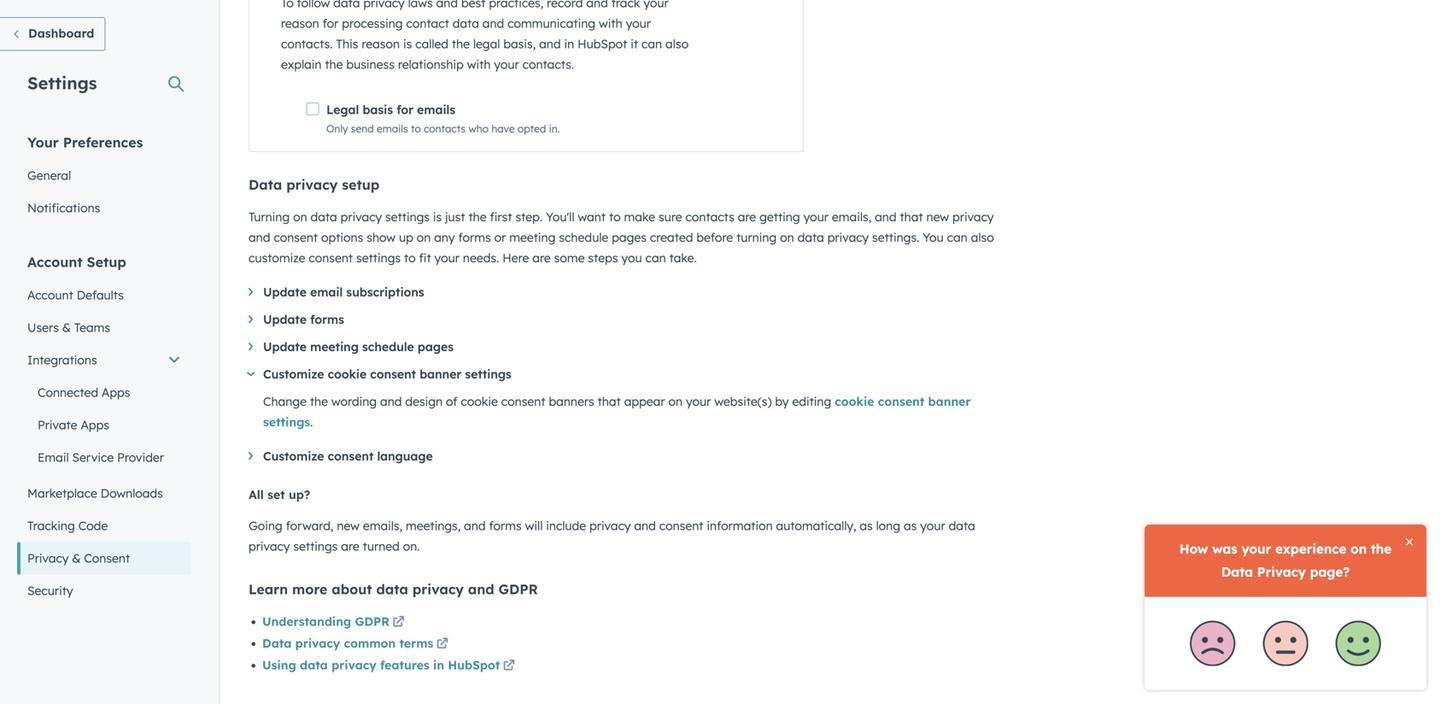 Task type: vqa. For each thing, say whether or not it's contained in the screenshot.
Overdue link
no



Task type: locate. For each thing, give the bounding box(es) containing it.
forms inside dropdown button
[[310, 312, 344, 327]]

step.
[[516, 209, 543, 224]]

caret image for update forms
[[249, 315, 253, 323]]

update email subscriptions
[[263, 285, 424, 300]]

security link
[[17, 575, 191, 607]]

2 horizontal spatial cookie
[[835, 394, 875, 409]]

also right the you on the top right
[[971, 230, 994, 245]]

apps up "service"
[[81, 417, 109, 432]]

forms up needs.
[[458, 230, 491, 245]]

1 horizontal spatial &
[[72, 551, 81, 566]]

0 vertical spatial is
[[403, 36, 412, 51]]

notifications
[[27, 200, 100, 215]]

1 horizontal spatial cookie
[[461, 394, 498, 409]]

emails, inside going forward, new emails, meetings, and forms will include privacy and consent information automatically, as long as your data privacy settings are turned on.
[[363, 518, 403, 533]]

0 vertical spatial meeting
[[510, 230, 556, 245]]

1 vertical spatial schedule
[[362, 339, 414, 354]]

with down track
[[599, 16, 623, 31]]

contacts left who
[[424, 122, 466, 135]]

as left "long"
[[860, 518, 873, 533]]

0 vertical spatial update
[[263, 285, 307, 300]]

that up "settings."
[[900, 209, 923, 224]]

on right appear
[[669, 394, 683, 409]]

can right the you
[[646, 250, 666, 265]]

to down legal basis for emails
[[411, 122, 421, 135]]

1 horizontal spatial in
[[564, 36, 574, 51]]

update down customize
[[263, 312, 307, 327]]

1 horizontal spatial schedule
[[559, 230, 609, 245]]

1 vertical spatial account
[[27, 288, 73, 303]]

settings up change the wording and design of cookie consent banners that appear on your website(s) by editing
[[465, 367, 512, 382]]

0 vertical spatial can
[[642, 36, 662, 51]]

forms left will at the left bottom
[[489, 518, 522, 533]]

0 vertical spatial with
[[599, 16, 623, 31]]

0 vertical spatial in
[[564, 36, 574, 51]]

1 vertical spatial &
[[72, 551, 81, 566]]

editing
[[793, 394, 832, 409]]

is left just
[[433, 209, 442, 224]]

terms
[[399, 636, 434, 651]]

created
[[650, 230, 693, 245]]

0 horizontal spatial for
[[323, 16, 339, 31]]

caret image
[[249, 452, 253, 460]]

can right the you on the top right
[[947, 230, 968, 245]]

understanding gdpr
[[262, 614, 390, 629]]

gdpr down will at the left bottom
[[499, 581, 538, 598]]

schedule inside dropdown button
[[362, 339, 414, 354]]

0 vertical spatial emails,
[[832, 209, 872, 224]]

0 horizontal spatial contacts
[[424, 122, 466, 135]]

customize up change
[[263, 367, 324, 382]]

1 customize from the top
[[263, 367, 324, 382]]

update down update forms
[[263, 339, 307, 354]]

is left called
[[403, 36, 412, 51]]

0 vertical spatial are
[[738, 209, 756, 224]]

& for users
[[62, 320, 71, 335]]

cookie
[[328, 367, 367, 382], [461, 394, 498, 409], [835, 394, 875, 409]]

settings inside going forward, new emails, meetings, and forms will include privacy and consent information automatically, as long as your data privacy settings are turned on.
[[293, 539, 338, 554]]

new up the you on the top right
[[927, 209, 949, 224]]

follow
[[297, 0, 330, 10]]

link opens in a new window image inside understanding gdpr link
[[393, 617, 405, 629]]

3 update from the top
[[263, 339, 307, 354]]

dashboard
[[28, 26, 94, 41]]

2 account from the top
[[27, 288, 73, 303]]

account up users
[[27, 288, 73, 303]]

1 vertical spatial are
[[533, 250, 551, 265]]

consent inside cookie consent banner settings
[[878, 394, 925, 409]]

pages up customize cookie consent banner settings
[[418, 339, 454, 354]]

practices,
[[489, 0, 544, 10]]

0 vertical spatial new
[[927, 209, 949, 224]]

1 vertical spatial pages
[[418, 339, 454, 354]]

1 horizontal spatial hubspot
[[578, 36, 628, 51]]

0 vertical spatial forms
[[458, 230, 491, 245]]

link opens in a new window image inside data privacy common terms link
[[437, 639, 449, 651]]

contacts. up explain
[[281, 36, 333, 51]]

1 vertical spatial customize
[[263, 449, 324, 464]]

emails, up turned
[[363, 518, 403, 533]]

are up turning
[[738, 209, 756, 224]]

cookie right of
[[461, 394, 498, 409]]

emails down legal basis for emails
[[377, 122, 408, 135]]

can right it
[[642, 36, 662, 51]]

understanding gdpr link
[[262, 613, 408, 633]]

& right privacy
[[72, 551, 81, 566]]

privacy & consent link
[[17, 542, 191, 575]]

customize consent language button
[[249, 446, 1018, 467]]

cookie right editing
[[835, 394, 875, 409]]

defaults
[[77, 288, 124, 303]]

your preferences element
[[17, 133, 191, 224]]

0 horizontal spatial in
[[433, 658, 444, 673]]

1 vertical spatial update
[[263, 312, 307, 327]]

.
[[310, 414, 313, 429]]

0 horizontal spatial &
[[62, 320, 71, 335]]

0 vertical spatial for
[[323, 16, 339, 31]]

0 horizontal spatial banner
[[420, 367, 462, 382]]

1 horizontal spatial also
[[971, 230, 994, 245]]

1 vertical spatial hubspot
[[448, 658, 500, 673]]

data inside going forward, new emails, meetings, and forms will include privacy and consent information automatically, as long as your data privacy settings are turned on.
[[949, 518, 976, 533]]

cookie up wording
[[328, 367, 367, 382]]

getting
[[760, 209, 800, 224]]

the right just
[[469, 209, 487, 224]]

1 vertical spatial contacts.
[[523, 57, 574, 72]]

email
[[310, 285, 343, 300]]

and
[[436, 0, 458, 10], [587, 0, 608, 10], [483, 16, 504, 31], [539, 36, 561, 51], [875, 209, 897, 224], [249, 230, 270, 245], [380, 394, 402, 409], [464, 518, 486, 533], [634, 518, 656, 533], [468, 581, 494, 598]]

0 vertical spatial banner
[[420, 367, 462, 382]]

forms down email
[[310, 312, 344, 327]]

to right want
[[609, 209, 621, 224]]

new right forward,
[[337, 518, 360, 533]]

meeting down step. at left
[[510, 230, 556, 245]]

emails, right 'getting'
[[832, 209, 872, 224]]

1 vertical spatial also
[[971, 230, 994, 245]]

1 vertical spatial that
[[598, 394, 621, 409]]

gdpr inside understanding gdpr link
[[355, 614, 390, 629]]

settings down change
[[263, 414, 310, 429]]

0 horizontal spatial pages
[[418, 339, 454, 354]]

settings down the show
[[356, 250, 401, 265]]

0 vertical spatial pages
[[612, 230, 647, 245]]

caret image
[[249, 288, 253, 296], [249, 315, 253, 323], [249, 343, 253, 351], [247, 372, 255, 376]]

you
[[622, 250, 642, 265]]

0 horizontal spatial are
[[341, 539, 360, 554]]

meeting down update forms
[[310, 339, 359, 354]]

0 vertical spatial contacts
[[424, 122, 466, 135]]

0 vertical spatial customize
[[263, 367, 324, 382]]

all
[[249, 487, 264, 502]]

are inside going forward, new emails, meetings, and forms will include privacy and consent information automatically, as long as your data privacy settings are turned on.
[[341, 539, 360, 554]]

consent inside "customize cookie consent banner settings" dropdown button
[[370, 367, 416, 382]]

1 vertical spatial banner
[[929, 394, 971, 409]]

settings up up
[[385, 209, 430, 224]]

1 horizontal spatial emails,
[[832, 209, 872, 224]]

forward,
[[286, 518, 334, 533]]

link opens in a new window image
[[393, 613, 405, 633], [503, 656, 515, 677], [503, 661, 515, 673]]

1 vertical spatial apps
[[81, 417, 109, 432]]

reason down to
[[281, 16, 319, 31]]

1 horizontal spatial with
[[599, 16, 623, 31]]

privacy & consent
[[27, 551, 130, 566]]

customize
[[263, 367, 324, 382], [263, 449, 324, 464]]

1 vertical spatial meeting
[[310, 339, 359, 354]]

caret image inside update forms dropdown button
[[249, 315, 253, 323]]

1 vertical spatial reason
[[362, 36, 400, 51]]

update up update forms
[[263, 285, 307, 300]]

data up turning
[[249, 176, 282, 193]]

0 vertical spatial emails
[[417, 102, 456, 117]]

1 vertical spatial to
[[609, 209, 621, 224]]

consent
[[84, 551, 130, 566]]

first
[[490, 209, 512, 224]]

2 vertical spatial update
[[263, 339, 307, 354]]

0 vertical spatial schedule
[[559, 230, 609, 245]]

1 vertical spatial contacts
[[686, 209, 735, 224]]

consent inside customize consent language dropdown button
[[328, 449, 374, 464]]

notifications link
[[17, 192, 191, 224]]

0 vertical spatial hubspot
[[578, 36, 628, 51]]

privacy
[[363, 0, 405, 10], [286, 176, 338, 193], [341, 209, 382, 224], [953, 209, 994, 224], [828, 230, 869, 245], [590, 518, 631, 533], [249, 539, 290, 554], [413, 581, 464, 598], [295, 636, 340, 651], [332, 658, 377, 673]]

in down terms
[[433, 658, 444, 673]]

1 horizontal spatial emails
[[417, 102, 456, 117]]

emails, inside turning on data privacy settings is just the first step. you'll want to make sure contacts are getting your emails, and that new privacy and consent options show up on any forms or meeting schedule pages created before turning on data privacy settings. you can also customize consent settings to fit your needs. here are some steps you can take.
[[832, 209, 872, 224]]

0 horizontal spatial emails,
[[363, 518, 403, 533]]

schedule down want
[[559, 230, 609, 245]]

to follow data privacy laws and best practices, record and track your reason for processing contact data and communicating with your contacts. this reason is called the legal basis, and in hubspot it can also explain the business relationship with your contacts.
[[281, 0, 689, 72]]

contacts. down the basis,
[[523, 57, 574, 72]]

0 vertical spatial reason
[[281, 16, 319, 31]]

your up it
[[626, 16, 651, 31]]

settings down forward,
[[293, 539, 338, 554]]

learn
[[249, 581, 288, 598]]

security
[[27, 583, 73, 598]]

that left appear
[[598, 394, 621, 409]]

called
[[416, 36, 449, 51]]

your right "long"
[[921, 518, 946, 533]]

0 horizontal spatial emails
[[377, 122, 408, 135]]

0 vertical spatial that
[[900, 209, 923, 224]]

apps down integrations dropdown button
[[102, 385, 130, 400]]

0 vertical spatial account
[[27, 253, 83, 270]]

data up using
[[262, 636, 292, 651]]

reason down processing
[[362, 36, 400, 51]]

& for privacy
[[72, 551, 81, 566]]

0 horizontal spatial reason
[[281, 16, 319, 31]]

0 vertical spatial apps
[[102, 385, 130, 400]]

pages up the you
[[612, 230, 647, 245]]

information
[[707, 518, 773, 533]]

caret image inside update meeting schedule pages dropdown button
[[249, 343, 253, 351]]

also inside turning on data privacy settings is just the first step. you'll want to make sure contacts are getting your emails, and that new privacy and consent options show up on any forms or meeting schedule pages created before turning on data privacy settings. you can also customize consent settings to fit your needs. here are some steps you can take.
[[971, 230, 994, 245]]

data right "long"
[[949, 518, 976, 533]]

as right "long"
[[904, 518, 917, 533]]

0 horizontal spatial schedule
[[362, 339, 414, 354]]

also right it
[[666, 36, 689, 51]]

0 vertical spatial &
[[62, 320, 71, 335]]

update inside update meeting schedule pages dropdown button
[[263, 339, 307, 354]]

your down the basis,
[[494, 57, 519, 72]]

schedule up customize cookie consent banner settings
[[362, 339, 414, 354]]

customize down the .
[[263, 449, 324, 464]]

0 horizontal spatial that
[[598, 394, 621, 409]]

1 vertical spatial is
[[433, 209, 442, 224]]

1 vertical spatial forms
[[310, 312, 344, 327]]

new inside going forward, new emails, meetings, and forms will include privacy and consent information automatically, as long as your data privacy settings are turned on.
[[337, 518, 360, 533]]

hubspot left it
[[578, 36, 628, 51]]

is inside to follow data privacy laws and best practices, record and track your reason for processing contact data and communicating with your contacts. this reason is called the legal basis, and in hubspot it can also explain the business relationship with your contacts.
[[403, 36, 412, 51]]

that
[[900, 209, 923, 224], [598, 394, 621, 409]]

going
[[249, 518, 283, 533]]

you
[[923, 230, 944, 245]]

using data privacy features in hubspot
[[262, 658, 500, 673]]

show
[[367, 230, 396, 245]]

& inside users & teams "link"
[[62, 320, 71, 335]]

customize consent language
[[263, 449, 433, 464]]

1 update from the top
[[263, 285, 307, 300]]

using data privacy features in hubspot link
[[262, 656, 518, 677]]

new
[[927, 209, 949, 224], [337, 518, 360, 533]]

2 update from the top
[[263, 312, 307, 327]]

0 horizontal spatial contacts.
[[281, 36, 333, 51]]

is
[[403, 36, 412, 51], [433, 209, 442, 224]]

& right users
[[62, 320, 71, 335]]

0 vertical spatial gdpr
[[499, 581, 538, 598]]

new inside turning on data privacy settings is just the first step. you'll want to make sure contacts are getting your emails, and that new privacy and consent options show up on any forms or meeting schedule pages created before turning on data privacy settings. you can also customize consent settings to fit your needs. here are some steps you can take.
[[927, 209, 949, 224]]

the down this
[[325, 57, 343, 72]]

link opens in a new window image for data privacy common terms
[[437, 639, 449, 651]]

are left turned
[[341, 539, 360, 554]]

2 vertical spatial are
[[341, 539, 360, 554]]

opted
[[518, 122, 546, 135]]

0 horizontal spatial meeting
[[310, 339, 359, 354]]

on right up
[[417, 230, 431, 245]]

update forms
[[263, 312, 344, 327]]

2 horizontal spatial are
[[738, 209, 756, 224]]

1 horizontal spatial is
[[433, 209, 442, 224]]

pages inside dropdown button
[[418, 339, 454, 354]]

1 horizontal spatial pages
[[612, 230, 647, 245]]

caret image inside 'update email subscriptions' dropdown button
[[249, 288, 253, 296]]

data inside data privacy common terms link
[[262, 636, 292, 651]]

legal
[[327, 102, 359, 117]]

any
[[434, 230, 455, 245]]

gdpr up common
[[355, 614, 390, 629]]

0 horizontal spatial cookie
[[328, 367, 367, 382]]

basis
[[363, 102, 393, 117]]

before
[[697, 230, 733, 245]]

your right track
[[644, 0, 669, 10]]

0 horizontal spatial new
[[337, 518, 360, 533]]

0 vertical spatial to
[[411, 122, 421, 135]]

account setup
[[27, 253, 126, 270]]

1 account from the top
[[27, 253, 83, 270]]

0 horizontal spatial also
[[666, 36, 689, 51]]

0 horizontal spatial gdpr
[[355, 614, 390, 629]]

settings inside cookie consent banner settings
[[263, 414, 310, 429]]

on.
[[403, 539, 420, 554]]

users & teams link
[[17, 311, 191, 344]]

to left fit
[[404, 250, 416, 265]]

1 horizontal spatial meeting
[[510, 230, 556, 245]]

your down any
[[435, 250, 460, 265]]

link opens in a new window image for using data privacy features in hubspot
[[503, 656, 515, 677]]

settings
[[385, 209, 430, 224], [356, 250, 401, 265], [465, 367, 512, 382], [263, 414, 310, 429], [293, 539, 338, 554]]

best
[[461, 0, 486, 10]]

users
[[27, 320, 59, 335]]

hubspot
[[578, 36, 628, 51], [448, 658, 500, 673]]

0 horizontal spatial with
[[467, 57, 491, 72]]

the
[[452, 36, 470, 51], [325, 57, 343, 72], [469, 209, 487, 224], [310, 394, 328, 409]]

contacts
[[424, 122, 466, 135], [686, 209, 735, 224]]

the up the .
[[310, 394, 328, 409]]

1 horizontal spatial contacts
[[686, 209, 735, 224]]

for right basis
[[397, 102, 414, 117]]

0 horizontal spatial is
[[403, 36, 412, 51]]

1 vertical spatial emails,
[[363, 518, 403, 533]]

caret image inside "customize cookie consent banner settings" dropdown button
[[247, 372, 255, 376]]

1 vertical spatial new
[[337, 518, 360, 533]]

are right here
[[533, 250, 551, 265]]

email service provider
[[38, 450, 164, 465]]

data right the about
[[376, 581, 408, 598]]

0 vertical spatial also
[[666, 36, 689, 51]]

forms inside going forward, new emails, meetings, and forms will include privacy and consent information automatically, as long as your data privacy settings are turned on.
[[489, 518, 522, 533]]

update inside 'update email subscriptions' dropdown button
[[263, 285, 307, 300]]

1 horizontal spatial that
[[900, 209, 923, 224]]

1 horizontal spatial for
[[397, 102, 414, 117]]

legal basis for emails
[[327, 102, 456, 117]]

account up account defaults
[[27, 253, 83, 270]]

update inside update forms dropdown button
[[263, 312, 307, 327]]

update for update email subscriptions
[[263, 285, 307, 300]]

contacts up before
[[686, 209, 735, 224]]

account defaults link
[[17, 279, 191, 311]]

1 horizontal spatial banner
[[929, 394, 971, 409]]

with down the legal
[[467, 57, 491, 72]]

& inside privacy & consent link
[[72, 551, 81, 566]]

for
[[323, 16, 339, 31], [397, 102, 414, 117]]

banner inside cookie consent banner settings
[[929, 394, 971, 409]]

data for data privacy common terms
[[262, 636, 292, 651]]

1 vertical spatial gdpr
[[355, 614, 390, 629]]

banner
[[420, 367, 462, 382], [929, 394, 971, 409]]

account setup element
[[17, 253, 191, 607]]

0 horizontal spatial hubspot
[[448, 658, 500, 673]]

hubspot right features
[[448, 658, 500, 673]]

in.
[[549, 122, 560, 135]]

2 customize from the top
[[263, 449, 324, 464]]

emails up only send emails to contacts who have opted in.
[[417, 102, 456, 117]]

1 vertical spatial data
[[262, 636, 292, 651]]

in down the communicating
[[564, 36, 574, 51]]

link opens in a new window image
[[393, 617, 405, 629], [437, 635, 449, 655], [437, 639, 449, 651]]

for down follow
[[323, 16, 339, 31]]

track
[[612, 0, 640, 10]]



Task type: describe. For each thing, give the bounding box(es) containing it.
up
[[399, 230, 413, 245]]

apps for connected apps
[[102, 385, 130, 400]]

is inside turning on data privacy settings is just the first step. you'll want to make sure contacts are getting your emails, and that new privacy and consent options show up on any forms or meeting schedule pages created before turning on data privacy settings. you can also customize consent settings to fit your needs. here are some steps you can take.
[[433, 209, 442, 224]]

basis,
[[504, 36, 536, 51]]

0 vertical spatial contacts.
[[281, 36, 333, 51]]

on right turning
[[293, 209, 307, 224]]

private apps link
[[17, 409, 191, 441]]

connected apps link
[[17, 376, 191, 409]]

your preferences
[[27, 134, 143, 151]]

email service provider link
[[17, 441, 191, 474]]

general
[[27, 168, 71, 183]]

hubspot inside to follow data privacy laws and best practices, record and track your reason for processing contact data and communicating with your contacts. this reason is called the legal basis, and in hubspot it can also explain the business relationship with your contacts.
[[578, 36, 628, 51]]

2 as from the left
[[904, 518, 917, 533]]

1 horizontal spatial gdpr
[[499, 581, 538, 598]]

data up the options
[[311, 209, 337, 224]]

caret image for update email subscriptions
[[249, 288, 253, 296]]

cookie inside "customize cookie consent banner settings" dropdown button
[[328, 367, 367, 382]]

data privacy common terms link
[[262, 635, 452, 655]]

forms inside turning on data privacy settings is just the first step. you'll want to make sure contacts are getting your emails, and that new privacy and consent options show up on any forms or meeting schedule pages created before turning on data privacy settings. you can also customize consent settings to fit your needs. here are some steps you can take.
[[458, 230, 491, 245]]

update forms button
[[249, 309, 1018, 330]]

marketplace downloads
[[27, 486, 163, 501]]

email
[[38, 450, 69, 465]]

setup
[[87, 253, 126, 270]]

fit
[[419, 250, 431, 265]]

customize cookie consent banner settings button
[[247, 364, 1018, 385]]

can inside to follow data privacy laws and best practices, record and track your reason for processing contact data and communicating with your contacts. this reason is called the legal basis, and in hubspot it can also explain the business relationship with your contacts.
[[642, 36, 662, 51]]

2 vertical spatial can
[[646, 250, 666, 265]]

provider
[[117, 450, 164, 465]]

contacts inside turning on data privacy settings is just the first step. you'll want to make sure contacts are getting your emails, and that new privacy and consent options show up on any forms or meeting schedule pages created before turning on data privacy settings. you can also customize consent settings to fit your needs. here are some steps you can take.
[[686, 209, 735, 224]]

2 vertical spatial to
[[404, 250, 416, 265]]

data privacy setup
[[249, 176, 380, 193]]

include
[[546, 518, 586, 533]]

general link
[[17, 159, 191, 192]]

the left the legal
[[452, 36, 470, 51]]

make
[[624, 209, 655, 224]]

private
[[38, 417, 77, 432]]

1 horizontal spatial are
[[533, 250, 551, 265]]

customize for customize cookie consent banner settings
[[263, 367, 324, 382]]

turning
[[737, 230, 777, 245]]

communicating
[[508, 16, 596, 31]]

all set up?
[[249, 487, 310, 502]]

send
[[351, 122, 374, 135]]

customize cookie consent banner settings
[[263, 367, 512, 382]]

up?
[[289, 487, 310, 502]]

contact
[[406, 16, 449, 31]]

update meeting schedule pages
[[263, 339, 454, 354]]

private apps
[[38, 417, 109, 432]]

processing
[[342, 16, 403, 31]]

tracking code link
[[17, 510, 191, 542]]

in inside to follow data privacy laws and best practices, record and track your reason for processing contact data and communicating with your contacts. this reason is called the legal basis, and in hubspot it can also explain the business relationship with your contacts.
[[564, 36, 574, 51]]

to
[[281, 0, 294, 10]]

update email subscriptions button
[[249, 282, 1018, 303]]

preferences
[[63, 134, 143, 151]]

the inside turning on data privacy settings is just the first step. you'll want to make sure contacts are getting your emails, and that new privacy and consent options show up on any forms or meeting schedule pages created before turning on data privacy settings. you can also customize consent settings to fit your needs. here are some steps you can take.
[[469, 209, 487, 224]]

by
[[775, 394, 789, 409]]

privacy
[[27, 551, 69, 566]]

customize
[[249, 250, 305, 265]]

about
[[332, 581, 372, 598]]

1 as from the left
[[860, 518, 873, 533]]

1 vertical spatial with
[[467, 57, 491, 72]]

1 vertical spatial in
[[433, 658, 444, 673]]

teams
[[74, 320, 110, 335]]

cookie consent banner settings link
[[263, 394, 971, 429]]

connected
[[38, 385, 98, 400]]

1 vertical spatial emails
[[377, 122, 408, 135]]

settings.
[[873, 230, 920, 245]]

turning
[[249, 209, 290, 224]]

1 vertical spatial for
[[397, 102, 414, 117]]

banners
[[549, 394, 595, 409]]

here
[[503, 250, 529, 265]]

integrations
[[27, 353, 97, 367]]

marketplace
[[27, 486, 97, 501]]

connected apps
[[38, 385, 130, 400]]

cookie consent banner settings
[[263, 394, 971, 429]]

dashboard link
[[0, 17, 105, 51]]

account for account setup
[[27, 253, 83, 270]]

data down 'getting'
[[798, 230, 824, 245]]

settings inside dropdown button
[[465, 367, 512, 382]]

design
[[405, 394, 443, 409]]

link opens in a new window image inside "using data privacy features in hubspot" link
[[503, 661, 515, 673]]

using
[[262, 658, 296, 673]]

your right 'getting'
[[804, 209, 829, 224]]

your left website(s)
[[686, 394, 711, 409]]

account for account defaults
[[27, 288, 73, 303]]

on down 'getting'
[[780, 230, 794, 245]]

1 vertical spatial can
[[947, 230, 968, 245]]

1 horizontal spatial contacts.
[[523, 57, 574, 72]]

1 horizontal spatial reason
[[362, 36, 400, 51]]

downloads
[[101, 486, 163, 501]]

your
[[27, 134, 59, 151]]

customize for customize consent language
[[263, 449, 324, 464]]

this
[[336, 36, 358, 51]]

business
[[346, 57, 395, 72]]

long
[[876, 518, 901, 533]]

it
[[631, 36, 638, 51]]

update meeting schedule pages button
[[249, 337, 1018, 357]]

some
[[554, 250, 585, 265]]

needs.
[[463, 250, 499, 265]]

privacy inside to follow data privacy laws and best practices, record and track your reason for processing contact data and communicating with your contacts. this reason is called the legal basis, and in hubspot it can also explain the business relationship with your contacts.
[[363, 0, 405, 10]]

tracking code
[[27, 518, 108, 533]]

that inside turning on data privacy settings is just the first step. you'll want to make sure contacts are getting your emails, and that new privacy and consent options show up on any forms or meeting schedule pages created before turning on data privacy settings. you can also customize consent settings to fit your needs. here are some steps you can take.
[[900, 209, 923, 224]]

schedule inside turning on data privacy settings is just the first step. you'll want to make sure contacts are getting your emails, and that new privacy and consent options show up on any forms or meeting schedule pages created before turning on data privacy settings. you can also customize consent settings to fit your needs. here are some steps you can take.
[[559, 230, 609, 245]]

caret image for update meeting schedule pages
[[249, 343, 253, 351]]

setup
[[342, 176, 380, 193]]

data right using
[[300, 658, 328, 673]]

your inside going forward, new emails, meetings, and forms will include privacy and consent information automatically, as long as your data privacy settings are turned on.
[[921, 518, 946, 533]]

set
[[268, 487, 285, 502]]

meeting inside dropdown button
[[310, 339, 359, 354]]

cookie inside cookie consent banner settings
[[835, 394, 875, 409]]

laws
[[408, 0, 433, 10]]

pages inside turning on data privacy settings is just the first step. you'll want to make sure contacts are getting your emails, and that new privacy and consent options show up on any forms or meeting schedule pages created before turning on data privacy settings. you can also customize consent settings to fit your needs. here are some steps you can take.
[[612, 230, 647, 245]]

data for data privacy setup
[[249, 176, 282, 193]]

service
[[72, 450, 114, 465]]

update for update forms
[[263, 312, 307, 327]]

link opens in a new window image for understanding gdpr
[[393, 617, 405, 629]]

relationship
[[398, 57, 464, 72]]

language
[[377, 449, 433, 464]]

consent inside going forward, new emails, meetings, and forms will include privacy and consent information automatically, as long as your data privacy settings are turned on.
[[659, 518, 704, 533]]

meetings,
[[406, 518, 461, 533]]

link opens in a new window image for understanding gdpr
[[393, 613, 405, 633]]

have
[[492, 122, 515, 135]]

or
[[494, 230, 506, 245]]

change the wording and design of cookie consent banners that appear on your website(s) by editing
[[263, 394, 835, 409]]

features
[[380, 658, 430, 673]]

for inside to follow data privacy laws and best practices, record and track your reason for processing contact data and communicating with your contacts. this reason is called the legal basis, and in hubspot it can also explain the business relationship with your contacts.
[[323, 16, 339, 31]]

will
[[525, 518, 543, 533]]

data down best
[[453, 16, 479, 31]]

banner inside dropdown button
[[420, 367, 462, 382]]

also inside to follow data privacy laws and best practices, record and track your reason for processing contact data and communicating with your contacts. this reason is called the legal basis, and in hubspot it can also explain the business relationship with your contacts.
[[666, 36, 689, 51]]

website(s)
[[715, 394, 772, 409]]

explain
[[281, 57, 322, 72]]

apps for private apps
[[81, 417, 109, 432]]

update for update meeting schedule pages
[[263, 339, 307, 354]]

data privacy common terms
[[262, 636, 434, 651]]

going forward, new emails, meetings, and forms will include privacy and consent information automatically, as long as your data privacy settings are turned on.
[[249, 518, 976, 554]]

data up processing
[[333, 0, 360, 10]]

meeting inside turning on data privacy settings is just the first step. you'll want to make sure contacts are getting your emails, and that new privacy and consent options show up on any forms or meeting schedule pages created before turning on data privacy settings. you can also customize consent settings to fit your needs. here are some steps you can take.
[[510, 230, 556, 245]]

options
[[321, 230, 363, 245]]

legal
[[473, 36, 500, 51]]

automatically,
[[776, 518, 857, 533]]

caret image for customize cookie consent banner settings
[[247, 372, 255, 376]]

appear
[[624, 394, 665, 409]]

learn more about data privacy and gdpr
[[249, 581, 538, 598]]



